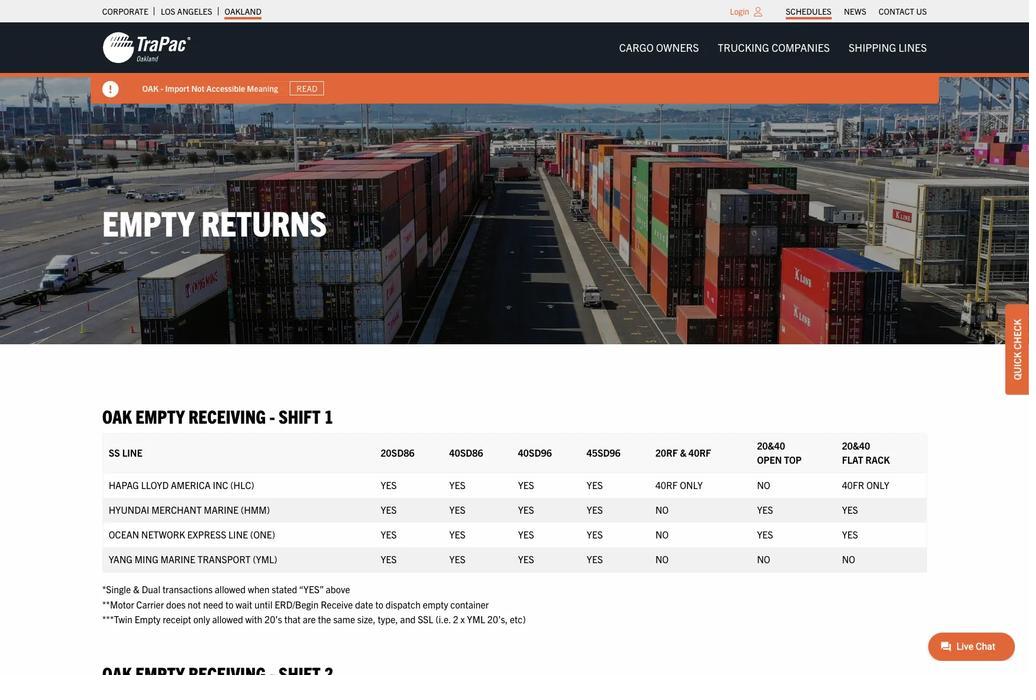 Task type: describe. For each thing, give the bounding box(es) containing it.
20&40 open top
[[757, 440, 802, 466]]

corporate
[[102, 6, 148, 16]]

(i.e.
[[436, 614, 451, 626]]

owners
[[656, 41, 699, 54]]

2 to from the left
[[375, 599, 383, 611]]

45sd96
[[587, 447, 621, 459]]

oak for oak - import not accessible meaning
[[142, 83, 159, 93]]

contact us
[[879, 6, 927, 16]]

meaning
[[247, 83, 278, 93]]

read for trapac.com lfd & demurrage
[[269, 83, 290, 94]]

receive
[[321, 599, 353, 611]]

menu bar inside banner
[[610, 36, 937, 60]]

ss
[[109, 447, 120, 459]]

40fr only
[[842, 480, 890, 491]]

and
[[400, 614, 416, 626]]

hyundai merchant marine (hmm)
[[109, 504, 270, 516]]

solid image
[[102, 81, 119, 98]]

0 vertical spatial empty
[[102, 201, 194, 244]]

top
[[784, 454, 802, 466]]

dispatch
[[386, 599, 421, 611]]

40sd86
[[449, 447, 483, 459]]

hapag lloyd america inc (hlc)
[[109, 480, 254, 491]]

hapag
[[109, 480, 139, 491]]

america
[[171, 480, 211, 491]]

shipping
[[849, 41, 896, 54]]

news
[[844, 6, 867, 16]]

empty returns
[[102, 201, 327, 244]]

*single & dual transactions allowed when stated "yes" above **motor carrier does not need to wait until erd/begin receive date to dispatch empty container ***twin empty receipt only allowed with 20's that are the same size, type, and ssl (i.e. 2 x yml 20's, etc)
[[102, 584, 526, 626]]

flat
[[842, 454, 864, 466]]

returns
[[201, 201, 327, 244]]

20sd86
[[381, 447, 415, 459]]

marine for ming
[[161, 554, 195, 566]]

same
[[333, 614, 355, 626]]

inc
[[213, 480, 228, 491]]

with
[[245, 614, 262, 626]]

1 vertical spatial allowed
[[212, 614, 243, 626]]

(hmm)
[[241, 504, 270, 516]]

carrier
[[136, 599, 164, 611]]

empty inside *single & dual transactions allowed when stated "yes" above **motor carrier does not need to wait until erd/begin receive date to dispatch empty container ***twin empty receipt only allowed with 20's that are the same size, type, and ssl (i.e. 2 x yml 20's, etc)
[[135, 614, 161, 626]]

us
[[916, 6, 927, 16]]

& for *single & dual transactions allowed when stated "yes" above **motor carrier does not need to wait until erd/begin receive date to dispatch empty container ***twin empty receipt only allowed with 20's that are the same size, type, and ssl (i.e. 2 x yml 20's, etc)
[[133, 584, 140, 596]]

when
[[248, 584, 270, 596]]

cargo owners link
[[610, 36, 709, 60]]

check
[[1012, 319, 1023, 350]]

need
[[203, 599, 223, 611]]

read link for oak - import not accessible meaning
[[290, 81, 324, 96]]

1 horizontal spatial 40rf
[[689, 447, 711, 459]]

dual
[[142, 584, 160, 596]]

open
[[757, 454, 782, 466]]

until
[[255, 599, 272, 611]]

receipt
[[163, 614, 191, 626]]

above
[[326, 584, 350, 596]]

date
[[355, 599, 373, 611]]

shipping lines
[[849, 41, 927, 54]]

container
[[450, 599, 489, 611]]

oakland
[[225, 6, 262, 16]]

cargo owners
[[619, 41, 699, 54]]

20rf
[[656, 447, 678, 459]]

los angeles link
[[161, 3, 212, 19]]

demurrage
[[211, 83, 251, 93]]

20rf & 40rf
[[656, 447, 711, 459]]

quick check
[[1012, 319, 1023, 380]]

trucking
[[718, 41, 769, 54]]

login
[[730, 6, 750, 16]]

**motor
[[102, 599, 134, 611]]

marine for merchant
[[204, 504, 239, 516]]

ming
[[135, 554, 158, 566]]

40rf only
[[656, 480, 703, 491]]

yang ming marine transport (yml)
[[109, 554, 277, 566]]

oakland link
[[225, 3, 262, 19]]

shipping lines link
[[839, 36, 937, 60]]

trapac.com lfd & demurrage
[[142, 83, 251, 93]]

trapac.com
[[142, 83, 185, 93]]



Task type: locate. For each thing, give the bounding box(es) containing it.
light image
[[754, 7, 762, 16]]

login link
[[730, 6, 750, 16]]

20&40 flat rack
[[842, 440, 890, 466]]

oak - import not accessible meaning
[[142, 83, 278, 93]]

"yes"
[[299, 584, 324, 596]]

0 vertical spatial menu bar
[[780, 3, 933, 19]]

only
[[680, 480, 703, 491], [867, 480, 890, 491]]

allowed up wait at the left of page
[[215, 584, 246, 596]]

los angeles
[[161, 6, 212, 16]]

corporate link
[[102, 3, 148, 19]]

oak left import
[[142, 83, 159, 93]]

express
[[187, 529, 226, 541]]

40rf
[[689, 447, 711, 459], [656, 480, 678, 491]]

1 horizontal spatial read
[[297, 83, 318, 94]]

transactions
[[163, 584, 213, 596]]

read link right meaning
[[290, 81, 324, 96]]

2 read from the left
[[297, 83, 318, 94]]

0 horizontal spatial oak
[[102, 405, 132, 428]]

1 vertical spatial menu bar
[[610, 36, 937, 60]]

yml
[[467, 614, 485, 626]]

0 horizontal spatial marine
[[161, 554, 195, 566]]

0 horizontal spatial 20&40
[[757, 440, 785, 452]]

not
[[191, 83, 205, 93]]

only
[[193, 614, 210, 626]]

20&40 for flat
[[842, 440, 870, 452]]

read
[[269, 83, 290, 94], [297, 83, 318, 94]]

to left wait at the left of page
[[226, 599, 234, 611]]

transport
[[198, 554, 251, 566]]

only down 20rf & 40rf
[[680, 480, 703, 491]]

1 vertical spatial 40rf
[[656, 480, 678, 491]]

lfd
[[186, 83, 201, 93]]

40fr
[[842, 480, 864, 491]]

companies
[[772, 41, 830, 54]]

cargo
[[619, 41, 654, 54]]

lloyd
[[141, 480, 169, 491]]

erd/begin
[[275, 599, 319, 611]]

1 20&40 from the left
[[757, 440, 785, 452]]

etc)
[[510, 614, 526, 626]]

schedules
[[786, 6, 832, 16]]

read link for trapac.com lfd & demurrage
[[262, 81, 297, 96]]

size,
[[357, 614, 376, 626]]

menu bar containing cargo owners
[[610, 36, 937, 60]]

*single
[[102, 584, 131, 596]]

only for 40rf only
[[680, 480, 703, 491]]

(one)
[[250, 529, 275, 541]]

banner
[[0, 22, 1029, 104]]

1 horizontal spatial to
[[375, 599, 383, 611]]

menu bar down light icon
[[610, 36, 937, 60]]

shift
[[279, 405, 321, 428]]

not
[[188, 599, 201, 611]]

menu bar up shipping
[[780, 3, 933, 19]]

merchant
[[152, 504, 202, 516]]

20&40 inside 20&40 flat rack
[[842, 440, 870, 452]]

import
[[165, 83, 189, 93]]

marine down inc
[[204, 504, 239, 516]]

20&40 up 'open' on the bottom of the page
[[757, 440, 785, 452]]

1 vertical spatial -
[[270, 405, 275, 428]]

ocean network express line (one)
[[109, 529, 275, 541]]

line
[[122, 447, 142, 459], [228, 529, 248, 541]]

20&40 up flat
[[842, 440, 870, 452]]

20&40
[[757, 440, 785, 452], [842, 440, 870, 452]]

trucking companies link
[[709, 36, 839, 60]]

does
[[166, 599, 186, 611]]

news link
[[844, 3, 867, 19]]

& right 20rf
[[680, 447, 687, 459]]

1 only from the left
[[680, 480, 703, 491]]

2 read link from the left
[[290, 81, 324, 96]]

are
[[303, 614, 316, 626]]

yang
[[109, 554, 133, 566]]

oakland image
[[102, 31, 191, 64]]

hyundai
[[109, 504, 149, 516]]

0 horizontal spatial 40rf
[[656, 480, 678, 491]]

to right date
[[375, 599, 383, 611]]

ocean
[[109, 529, 139, 541]]

& inside *single & dual transactions allowed when stated "yes" above **motor carrier does not need to wait until erd/begin receive date to dispatch empty container ***twin empty receipt only allowed with 20's that are the same size, type, and ssl (i.e. 2 x yml 20's, etc)
[[133, 584, 140, 596]]

read for oak - import not accessible meaning
[[297, 83, 318, 94]]

0 horizontal spatial -
[[161, 83, 163, 93]]

2 only from the left
[[867, 480, 890, 491]]

1 read link from the left
[[262, 81, 297, 96]]

20's,
[[487, 614, 508, 626]]

0 vertical spatial 40rf
[[689, 447, 711, 459]]

no
[[757, 480, 770, 491], [656, 504, 669, 516], [656, 529, 669, 541], [656, 554, 669, 566], [757, 554, 770, 566], [842, 554, 855, 566]]

1 horizontal spatial oak
[[142, 83, 159, 93]]

1 vertical spatial oak
[[102, 405, 132, 428]]

1 horizontal spatial -
[[270, 405, 275, 428]]

0 vertical spatial line
[[122, 447, 142, 459]]

& right lfd
[[203, 83, 209, 93]]

1 vertical spatial empty
[[135, 614, 161, 626]]

stated
[[272, 584, 297, 596]]

oak
[[142, 83, 159, 93], [102, 405, 132, 428]]

40sd96
[[518, 447, 552, 459]]

40rf down 20rf
[[656, 480, 678, 491]]

oak up ss
[[102, 405, 132, 428]]

0 vertical spatial oak
[[142, 83, 159, 93]]

1 horizontal spatial &
[[203, 83, 209, 93]]

angeles
[[177, 6, 212, 16]]

0 horizontal spatial only
[[680, 480, 703, 491]]

0 horizontal spatial to
[[226, 599, 234, 611]]

oak inside banner
[[142, 83, 159, 93]]

empty
[[136, 405, 185, 428]]

& left dual
[[133, 584, 140, 596]]

& for 20rf & 40rf
[[680, 447, 687, 459]]

- left shift
[[270, 405, 275, 428]]

2 horizontal spatial &
[[680, 447, 687, 459]]

banner containing cargo owners
[[0, 22, 1029, 104]]

1 to from the left
[[226, 599, 234, 611]]

0 horizontal spatial &
[[133, 584, 140, 596]]

line left '(one)'
[[228, 529, 248, 541]]

0 vertical spatial -
[[161, 83, 163, 93]]

type,
[[378, 614, 398, 626]]

only for 40fr only
[[867, 480, 890, 491]]

allowed
[[215, 584, 246, 596], [212, 614, 243, 626]]

1 vertical spatial marine
[[161, 554, 195, 566]]

20&40 for open
[[757, 440, 785, 452]]

oak empty receiving                - shift 1
[[102, 405, 333, 428]]

2 20&40 from the left
[[842, 440, 870, 452]]

menu bar containing schedules
[[780, 3, 933, 19]]

allowed down "need"
[[212, 614, 243, 626]]

oak for oak empty receiving                - shift 1
[[102, 405, 132, 428]]

receiving
[[189, 405, 266, 428]]

ss line
[[109, 447, 142, 459]]

line right ss
[[122, 447, 142, 459]]

20's
[[265, 614, 282, 626]]

1 horizontal spatial marine
[[204, 504, 239, 516]]

contact us link
[[879, 3, 927, 19]]

- left import
[[161, 83, 163, 93]]

40rf right 20rf
[[689, 447, 711, 459]]

(hlc)
[[230, 480, 254, 491]]

quick
[[1012, 352, 1023, 380]]

0 vertical spatial marine
[[204, 504, 239, 516]]

los
[[161, 6, 175, 16]]

empty
[[423, 599, 448, 611]]

1 vertical spatial line
[[228, 529, 248, 541]]

2 vertical spatial &
[[133, 584, 140, 596]]

read right meaning
[[297, 83, 318, 94]]

read link right demurrage on the top
[[262, 81, 297, 96]]

menu bar
[[780, 3, 933, 19], [610, 36, 937, 60]]

1 horizontal spatial line
[[228, 529, 248, 541]]

2
[[453, 614, 458, 626]]

only right 40fr
[[867, 480, 890, 491]]

1 read from the left
[[269, 83, 290, 94]]

the
[[318, 614, 331, 626]]

quick check link
[[1006, 304, 1029, 395]]

0 horizontal spatial read
[[269, 83, 290, 94]]

read link
[[262, 81, 297, 96], [290, 81, 324, 96]]

contact
[[879, 6, 915, 16]]

0 vertical spatial allowed
[[215, 584, 246, 596]]

1 vertical spatial &
[[680, 447, 687, 459]]

ssl
[[418, 614, 434, 626]]

trucking companies
[[718, 41, 830, 54]]

1 horizontal spatial 20&40
[[842, 440, 870, 452]]

0 vertical spatial &
[[203, 83, 209, 93]]

read right demurrage on the top
[[269, 83, 290, 94]]

marine down ocean network express line (one)
[[161, 554, 195, 566]]

20&40 inside 20&40 open top
[[757, 440, 785, 452]]

0 horizontal spatial line
[[122, 447, 142, 459]]

rack
[[866, 454, 890, 466]]

accessible
[[206, 83, 245, 93]]

&
[[203, 83, 209, 93], [680, 447, 687, 459], [133, 584, 140, 596]]

network
[[141, 529, 185, 541]]

1 horizontal spatial only
[[867, 480, 890, 491]]



Task type: vqa. For each thing, say whether or not it's contained in the screenshot.
94607
no



